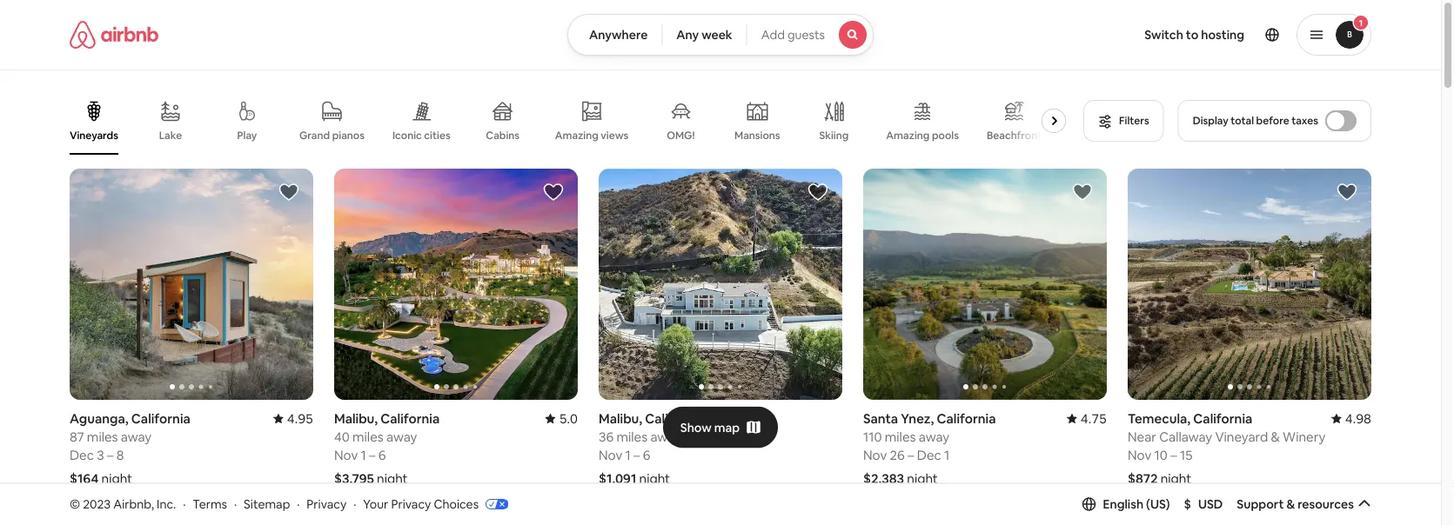 Task type: describe. For each thing, give the bounding box(es) containing it.
support & resources button
[[1237, 497, 1371, 512]]

26
[[890, 447, 905, 464]]

support
[[1237, 497, 1284, 512]]

3
[[97, 447, 104, 464]]

$872
[[1128, 470, 1158, 487]]

temecula, california near callaway vineyard & winery nov 10 – 15 $872 night
[[1128, 410, 1326, 487]]

cabins
[[486, 129, 520, 142]]

3 · from the left
[[297, 497, 300, 512]]

any week
[[676, 27, 732, 43]]

show map button
[[663, 407, 778, 449]]

vineyards
[[70, 129, 118, 142]]

english (us)
[[1103, 497, 1170, 512]]

2023
[[83, 497, 111, 512]]

pools
[[932, 129, 959, 142]]

1 inside malibu, california 36 miles away nov 1 – 6 $1,091 night
[[625, 447, 631, 464]]

your privacy choices
[[363, 497, 479, 512]]

add to wishlist: malibu, california image for 36 miles away
[[808, 182, 828, 203]]

beachfront
[[987, 129, 1042, 142]]

away inside santa ynez, california 110 miles away nov 26 – dec 1 $2,383 night
[[919, 429, 950, 446]]

night inside santa ynez, california 110 miles away nov 26 – dec 1 $2,383 night
[[907, 470, 938, 487]]

© 2023 airbnb, inc. ·
[[70, 497, 186, 512]]

$1,091
[[599, 470, 636, 487]]

support & resources
[[1237, 497, 1354, 512]]

switch to hosting link
[[1134, 17, 1255, 53]]

resources
[[1298, 497, 1354, 512]]

your
[[363, 497, 388, 512]]

santa ynez, california 110 miles away nov 26 – dec 1 $2,383 night
[[863, 410, 996, 487]]

1 inside santa ynez, california 110 miles away nov 26 – dec 1 $2,383 night
[[944, 447, 950, 464]]

aguanga, california 87 miles away dec 3 – 8 $164 night
[[70, 410, 190, 487]]

english
[[1103, 497, 1144, 512]]

anywhere
[[589, 27, 648, 43]]

switch to hosting
[[1145, 27, 1244, 43]]

malibu, california 40 miles away nov 1 – 6 $3,795 night
[[334, 410, 440, 487]]

36
[[599, 429, 614, 446]]

miles for 36
[[617, 429, 648, 446]]

6 for $3,795
[[378, 447, 386, 464]]

– inside santa ynez, california 110 miles away nov 26 – dec 1 $2,383 night
[[908, 447, 914, 464]]

omg!
[[667, 129, 695, 142]]

display total before taxes button
[[1178, 100, 1372, 142]]

1 inside malibu, california 40 miles away nov 1 – 6 $3,795 night
[[361, 447, 366, 464]]

dec inside aguanga, california 87 miles away dec 3 – 8 $164 night
[[70, 447, 94, 464]]

night for $1,091
[[639, 470, 670, 487]]

miles for 87
[[87, 429, 118, 446]]

group for 40 miles away
[[334, 169, 578, 400]]

– inside temecula, california near callaway vineyard & winery nov 10 – 15 $872 night
[[1171, 447, 1177, 464]]

away for $164
[[121, 429, 152, 446]]

2 · from the left
[[234, 497, 237, 512]]

2 privacy from the left
[[391, 497, 431, 512]]

away for $1,091
[[650, 429, 681, 446]]

15
[[1180, 447, 1193, 464]]

4.75 out of 5 average rating image
[[1067, 410, 1107, 427]]

amazing pools
[[886, 129, 959, 142]]

switch
[[1145, 27, 1183, 43]]

skiing
[[819, 129, 849, 142]]

show map
[[680, 420, 740, 436]]

1 button
[[1297, 14, 1372, 56]]

filters button
[[1084, 100, 1164, 142]]

4.98
[[1345, 410, 1372, 427]]

week
[[702, 27, 732, 43]]

dec inside santa ynez, california 110 miles away nov 26 – dec 1 $2,383 night
[[917, 447, 941, 464]]

& inside temecula, california near callaway vineyard & winery nov 10 – 15 $872 night
[[1271, 429, 1280, 446]]

4.98 out of 5 average rating image
[[1331, 410, 1372, 427]]

110
[[863, 429, 882, 446]]

terms
[[193, 497, 227, 512]]

$2,383
[[863, 470, 904, 487]]

views
[[601, 129, 629, 142]]

near
[[1128, 429, 1156, 446]]

night for $3,795
[[377, 470, 408, 487]]

iconic
[[392, 129, 422, 142]]

pianos
[[332, 129, 365, 142]]

$164
[[70, 470, 99, 487]]

taxes
[[1292, 114, 1318, 127]]

hosting
[[1201, 27, 1244, 43]]

choices
[[434, 497, 479, 512]]

lake
[[159, 129, 182, 142]]

group for 87 miles away
[[70, 169, 313, 400]]

1 vertical spatial &
[[1287, 497, 1295, 512]]

©
[[70, 497, 80, 512]]

malibu, for 40
[[334, 410, 378, 427]]

english (us) button
[[1082, 497, 1170, 512]]

sitemap link
[[244, 497, 290, 512]]

california for aguanga, california 87 miles away dec 3 – 8 $164 night
[[131, 410, 190, 427]]

$ usd
[[1184, 497, 1223, 512]]

– for $3,795
[[369, 447, 376, 464]]

87
[[70, 429, 84, 446]]

terms link
[[193, 497, 227, 512]]

play
[[237, 129, 257, 142]]

none search field containing anywhere
[[567, 14, 874, 56]]

$3,795
[[334, 470, 374, 487]]



Task type: locate. For each thing, give the bounding box(es) containing it.
2 – from the left
[[369, 447, 376, 464]]

group containing iconic cities
[[70, 87, 1073, 155]]

4 nov from the left
[[1128, 447, 1152, 464]]

california inside malibu, california 36 miles away nov 1 – 6 $1,091 night
[[645, 410, 704, 427]]

vineyard
[[1215, 429, 1268, 446]]

– for $164
[[107, 447, 114, 464]]

– right 3
[[107, 447, 114, 464]]

1 horizontal spatial 6
[[643, 447, 651, 464]]

california for malibu, california 40 miles away nov 1 – 6 $3,795 night
[[380, 410, 440, 427]]

miles inside malibu, california 40 miles away nov 1 – 6 $3,795 night
[[352, 429, 384, 446]]

santa
[[863, 410, 898, 427]]

2 malibu, from the left
[[599, 410, 642, 427]]

callaway
[[1159, 429, 1212, 446]]

0 horizontal spatial dec
[[70, 447, 94, 464]]

· right inc.
[[183, 497, 186, 512]]

california inside aguanga, california 87 miles away dec 3 – 8 $164 night
[[131, 410, 190, 427]]

california for malibu, california 36 miles away nov 1 – 6 $1,091 night
[[645, 410, 704, 427]]

total
[[1231, 114, 1254, 127]]

nov inside temecula, california near callaway vineyard & winery nov 10 – 15 $872 night
[[1128, 447, 1152, 464]]

nov down 110
[[863, 447, 887, 464]]

add to wishlist: malibu, california image for 40 miles away
[[543, 182, 564, 203]]

miles inside aguanga, california 87 miles away dec 3 – 8 $164 night
[[87, 429, 118, 446]]

miles inside malibu, california 36 miles away nov 1 – 6 $1,091 night
[[617, 429, 648, 446]]

0 horizontal spatial &
[[1271, 429, 1280, 446]]

night right $2,383
[[907, 470, 938, 487]]

malibu, up 36
[[599, 410, 642, 427]]

1 – from the left
[[107, 447, 114, 464]]

nov down the near in the bottom right of the page
[[1128, 447, 1152, 464]]

1 horizontal spatial privacy
[[391, 497, 431, 512]]

0 horizontal spatial add to wishlist: malibu, california image
[[543, 182, 564, 203]]

california right ynez,
[[937, 410, 996, 427]]

add to wishlist: malibu, california image
[[543, 182, 564, 203], [808, 182, 828, 203]]

4 california from the left
[[937, 410, 996, 427]]

night up your on the left bottom of page
[[377, 470, 408, 487]]

display total before taxes
[[1193, 114, 1318, 127]]

night inside malibu, california 36 miles away nov 1 – 6 $1,091 night
[[639, 470, 670, 487]]

6 inside malibu, california 40 miles away nov 1 – 6 $3,795 night
[[378, 447, 386, 464]]

4.95 out of 5 average rating image
[[273, 410, 313, 427]]

group
[[70, 87, 1073, 155], [70, 169, 313, 400], [334, 169, 578, 400], [599, 169, 842, 400], [863, 169, 1107, 400], [1128, 169, 1372, 400]]

amazing left 'views'
[[555, 129, 599, 142]]

add to wishlist: aguanga, california image
[[278, 182, 299, 203]]

5.0 out of 5 average rating image
[[545, 410, 578, 427]]

0 vertical spatial &
[[1271, 429, 1280, 446]]

3 night from the left
[[639, 470, 670, 487]]

temecula,
[[1128, 410, 1191, 427]]

4 night from the left
[[907, 470, 938, 487]]

night right '$1,091'
[[639, 470, 670, 487]]

1 horizontal spatial amazing
[[886, 129, 930, 142]]

malibu, inside malibu, california 36 miles away nov 1 – 6 $1,091 night
[[599, 410, 642, 427]]

malibu, for 36
[[599, 410, 642, 427]]

– up $3,795
[[369, 447, 376, 464]]

1 horizontal spatial malibu,
[[599, 410, 642, 427]]

miles right 36
[[617, 429, 648, 446]]

night down 15
[[1161, 470, 1192, 487]]

malibu, california 36 miles away nov 1 – 6 $1,091 night
[[599, 410, 704, 487]]

4.95
[[287, 410, 313, 427]]

2 nov from the left
[[599, 447, 622, 464]]

aguanga,
[[70, 410, 128, 427]]

1 horizontal spatial &
[[1287, 497, 1295, 512]]

6
[[378, 447, 386, 464], [643, 447, 651, 464]]

0 horizontal spatial malibu,
[[334, 410, 378, 427]]

miles
[[87, 429, 118, 446], [352, 429, 384, 446], [617, 429, 648, 446], [885, 429, 916, 446]]

cities
[[424, 129, 451, 142]]

3 miles from the left
[[617, 429, 648, 446]]

california up your privacy choices
[[380, 410, 440, 427]]

–
[[107, 447, 114, 464], [369, 447, 376, 464], [634, 447, 640, 464], [908, 447, 914, 464], [1171, 447, 1177, 464]]

(us)
[[1146, 497, 1170, 512]]

– inside malibu, california 40 miles away nov 1 – 6 $3,795 night
[[369, 447, 376, 464]]

1 away from the left
[[121, 429, 152, 446]]

night
[[101, 470, 132, 487], [377, 470, 408, 487], [639, 470, 670, 487], [907, 470, 938, 487], [1161, 470, 1192, 487]]

None search field
[[567, 14, 874, 56]]

1 6 from the left
[[378, 447, 386, 464]]

malibu, up 40
[[334, 410, 378, 427]]

8
[[116, 447, 124, 464]]

miles inside santa ynez, california 110 miles away nov 26 – dec 1 $2,383 night
[[885, 429, 916, 446]]

usd
[[1198, 497, 1223, 512]]

4 – from the left
[[908, 447, 914, 464]]

– inside malibu, california 36 miles away nov 1 – 6 $1,091 night
[[634, 447, 640, 464]]

6 inside malibu, california 36 miles away nov 1 – 6 $1,091 night
[[643, 447, 651, 464]]

4 miles from the left
[[885, 429, 916, 446]]

3 nov from the left
[[863, 447, 887, 464]]

grand
[[299, 129, 330, 142]]

1 privacy from the left
[[307, 497, 347, 512]]

miles right 40
[[352, 429, 384, 446]]

dec right 26
[[917, 447, 941, 464]]

group for near callaway vineyard & winery
[[1128, 169, 1372, 400]]

5 california from the left
[[1193, 410, 1253, 427]]

1 horizontal spatial dec
[[917, 447, 941, 464]]

nov down 36
[[599, 447, 622, 464]]

malibu,
[[334, 410, 378, 427], [599, 410, 642, 427]]

grand pianos
[[299, 129, 365, 142]]

filters
[[1119, 114, 1149, 127]]

away right 36
[[650, 429, 681, 446]]

2 miles from the left
[[352, 429, 384, 446]]

to
[[1186, 27, 1199, 43]]

miles up 3
[[87, 429, 118, 446]]

– left 15
[[1171, 447, 1177, 464]]

california
[[131, 410, 190, 427], [380, 410, 440, 427], [645, 410, 704, 427], [937, 410, 996, 427], [1193, 410, 1253, 427]]

5 night from the left
[[1161, 470, 1192, 487]]

1 · from the left
[[183, 497, 186, 512]]

california right aguanga,
[[131, 410, 190, 427]]

night down "8"
[[101, 470, 132, 487]]

california inside santa ynez, california 110 miles away nov 26 – dec 1 $2,383 night
[[937, 410, 996, 427]]

dec
[[70, 447, 94, 464], [917, 447, 941, 464]]

privacy down $3,795
[[307, 497, 347, 512]]

0 horizontal spatial amazing
[[555, 129, 599, 142]]

dec left 3
[[70, 447, 94, 464]]

1
[[1359, 17, 1363, 28], [361, 447, 366, 464], [625, 447, 631, 464], [944, 447, 950, 464]]

away for $3,795
[[386, 429, 417, 446]]

inc.
[[157, 497, 176, 512]]

1 miles from the left
[[87, 429, 118, 446]]

away inside malibu, california 36 miles away nov 1 – 6 $1,091 night
[[650, 429, 681, 446]]

amazing for amazing pools
[[886, 129, 930, 142]]

5 – from the left
[[1171, 447, 1177, 464]]

1 inside 1 dropdown button
[[1359, 17, 1363, 28]]

miles up 26
[[885, 429, 916, 446]]

1 nov from the left
[[334, 447, 358, 464]]

california for temecula, california near callaway vineyard & winery nov 10 – 15 $872 night
[[1193, 410, 1253, 427]]

privacy right your on the left bottom of page
[[391, 497, 431, 512]]

add to wishlist: santa ynez, california image
[[1072, 182, 1093, 203]]

amazing views
[[555, 129, 629, 142]]

malibu, inside malibu, california 40 miles away nov 1 – 6 $3,795 night
[[334, 410, 378, 427]]

mansions
[[734, 129, 780, 142]]

anywhere button
[[567, 14, 663, 56]]

add to wishlist: temecula, california image
[[1337, 182, 1358, 203]]

group for 36 miles away
[[599, 169, 842, 400]]

2 add to wishlist: malibu, california image from the left
[[808, 182, 828, 203]]

1 california from the left
[[131, 410, 190, 427]]

5.0
[[559, 410, 578, 427]]

nov inside malibu, california 36 miles away nov 1 – 6 $1,091 night
[[599, 447, 622, 464]]

away inside malibu, california 40 miles away nov 1 – 6 $3,795 night
[[386, 429, 417, 446]]

· right terms "link"
[[234, 497, 237, 512]]

nov inside malibu, california 40 miles away nov 1 – 6 $3,795 night
[[334, 447, 358, 464]]

2 away from the left
[[386, 429, 417, 446]]

0 horizontal spatial privacy
[[307, 497, 347, 512]]

2 dec from the left
[[917, 447, 941, 464]]

– for $1,091
[[634, 447, 640, 464]]

1 add to wishlist: malibu, california image from the left
[[543, 182, 564, 203]]

map
[[714, 420, 740, 436]]

amazing left pools
[[886, 129, 930, 142]]

nov
[[334, 447, 358, 464], [599, 447, 622, 464], [863, 447, 887, 464], [1128, 447, 1152, 464]]

1 dec from the left
[[70, 447, 94, 464]]

add to wishlist: malibu, california image down amazing views
[[543, 182, 564, 203]]

airbnb,
[[113, 497, 154, 512]]

privacy link
[[307, 497, 347, 512]]

california up vineyard
[[1193, 410, 1253, 427]]

2 california from the left
[[380, 410, 440, 427]]

1 malibu, from the left
[[334, 410, 378, 427]]

iconic cities
[[392, 129, 451, 142]]

4 away from the left
[[919, 429, 950, 446]]

show
[[680, 420, 712, 436]]

1 night from the left
[[101, 470, 132, 487]]

amazing for amazing views
[[555, 129, 599, 142]]

&
[[1271, 429, 1280, 446], [1287, 497, 1295, 512]]

4 · from the left
[[353, 497, 356, 512]]

10
[[1154, 447, 1168, 464]]

$
[[1184, 497, 1191, 512]]

add guests button
[[746, 14, 874, 56]]

– up '$1,091'
[[634, 447, 640, 464]]

·
[[183, 497, 186, 512], [234, 497, 237, 512], [297, 497, 300, 512], [353, 497, 356, 512]]

add
[[761, 27, 785, 43]]

2 6 from the left
[[643, 447, 651, 464]]

3 – from the left
[[634, 447, 640, 464]]

4.75
[[1081, 410, 1107, 427]]

winery
[[1283, 429, 1326, 446]]

group for 110 miles away
[[863, 169, 1107, 400]]

40
[[334, 429, 350, 446]]

display
[[1193, 114, 1229, 127]]

2 night from the left
[[377, 470, 408, 487]]

& left winery
[[1271, 429, 1280, 446]]

your privacy choices link
[[363, 497, 508, 513]]

away inside aguanga, california 87 miles away dec 3 – 8 $164 night
[[121, 429, 152, 446]]

night inside malibu, california 40 miles away nov 1 – 6 $3,795 night
[[377, 470, 408, 487]]

nov inside santa ynez, california 110 miles away nov 26 – dec 1 $2,383 night
[[863, 447, 887, 464]]

sitemap
[[244, 497, 290, 512]]

away down ynez,
[[919, 429, 950, 446]]

any week button
[[662, 14, 747, 56]]

before
[[1256, 114, 1289, 127]]

3 california from the left
[[645, 410, 704, 427]]

any
[[676, 27, 699, 43]]

ynez,
[[901, 410, 934, 427]]

california inside malibu, california 40 miles away nov 1 – 6 $3,795 night
[[380, 410, 440, 427]]

california left map
[[645, 410, 704, 427]]

& right support
[[1287, 497, 1295, 512]]

away right 40
[[386, 429, 417, 446]]

add to wishlist: malibu, california image down skiing
[[808, 182, 828, 203]]

1 horizontal spatial add to wishlist: malibu, california image
[[808, 182, 828, 203]]

night inside temecula, california near callaway vineyard & winery nov 10 – 15 $872 night
[[1161, 470, 1192, 487]]

3 away from the left
[[650, 429, 681, 446]]

· left your on the left bottom of page
[[353, 497, 356, 512]]

away
[[121, 429, 152, 446], [386, 429, 417, 446], [650, 429, 681, 446], [919, 429, 950, 446]]

amazing
[[555, 129, 599, 142], [886, 129, 930, 142]]

– inside aguanga, california 87 miles away dec 3 – 8 $164 night
[[107, 447, 114, 464]]

night inside aguanga, california 87 miles away dec 3 – 8 $164 night
[[101, 470, 132, 487]]

terms · sitemap · privacy ·
[[193, 497, 356, 512]]

6 for $1,091
[[643, 447, 651, 464]]

· left 'privacy' link
[[297, 497, 300, 512]]

night for $164
[[101, 470, 132, 487]]

miles for 40
[[352, 429, 384, 446]]

profile element
[[895, 0, 1372, 70]]

guests
[[787, 27, 825, 43]]

– right 26
[[908, 447, 914, 464]]

add guests
[[761, 27, 825, 43]]

0 horizontal spatial 6
[[378, 447, 386, 464]]

nov down 40
[[334, 447, 358, 464]]

away up "8"
[[121, 429, 152, 446]]

california inside temecula, california near callaway vineyard & winery nov 10 – 15 $872 night
[[1193, 410, 1253, 427]]



Task type: vqa. For each thing, say whether or not it's contained in the screenshot.
Search Box
yes



